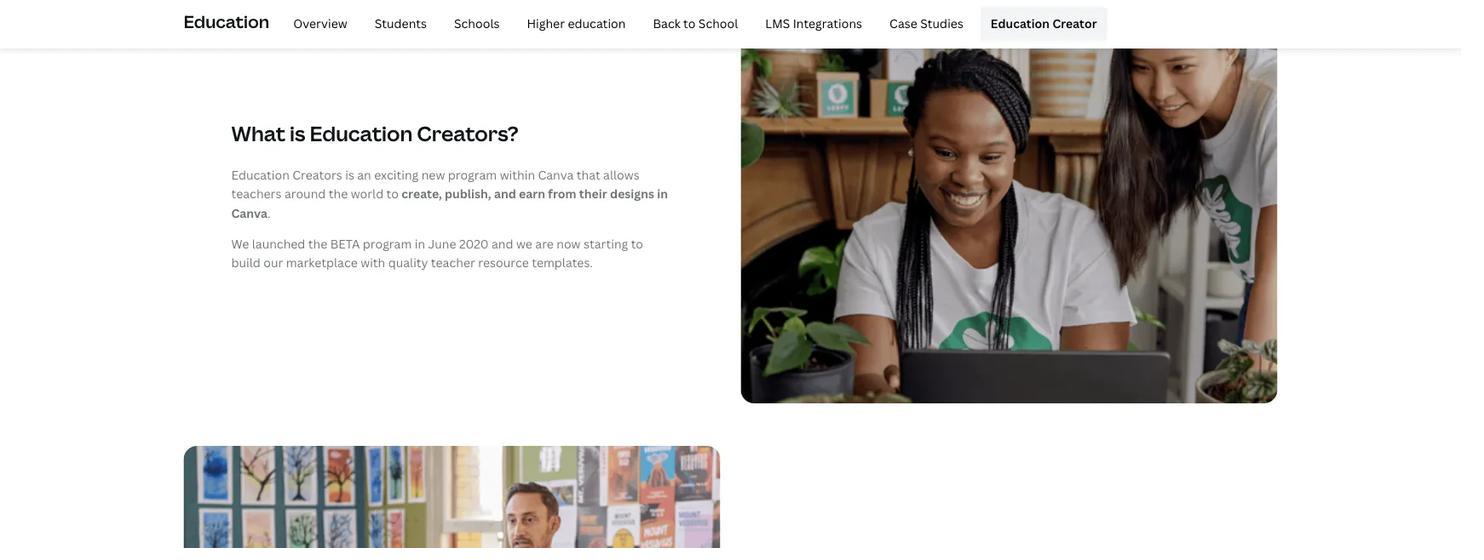 Task type: locate. For each thing, give the bounding box(es) containing it.
0 horizontal spatial in
[[415, 236, 425, 252]]

education templates image
[[741, 1, 1278, 404]]

canva inside create, publish, and earn from their designs in canva
[[231, 205, 268, 221]]

starting
[[584, 236, 628, 252]]

quality
[[388, 255, 428, 271]]

resource
[[478, 255, 529, 271]]

2 horizontal spatial to
[[683, 16, 696, 32]]

1 vertical spatial program
[[363, 236, 412, 252]]

canva
[[538, 167, 574, 183], [231, 205, 268, 221]]

higher education
[[527, 16, 626, 32]]

0 vertical spatial program
[[448, 167, 497, 183]]

1 vertical spatial in
[[415, 236, 425, 252]]

is left "an"
[[345, 167, 354, 183]]

the up marketplace
[[308, 236, 327, 252]]

1 horizontal spatial is
[[345, 167, 354, 183]]

1 vertical spatial canva
[[231, 205, 268, 221]]

is
[[290, 119, 305, 147], [345, 167, 354, 183]]

lms
[[765, 16, 790, 32]]

education
[[568, 16, 626, 32]]

canva for education creators is an exciting new program within canva that allows teachers around the world to
[[538, 167, 574, 183]]

integrations
[[793, 16, 862, 32]]

in
[[657, 186, 668, 202], [415, 236, 425, 252]]

menu bar
[[276, 7, 1107, 41]]

students link
[[364, 7, 437, 41]]

back to school link
[[643, 7, 748, 41]]

to right 'back'
[[683, 16, 696, 32]]

menu bar containing overview
[[276, 7, 1107, 41]]

0 horizontal spatial canva
[[231, 205, 268, 221]]

1 vertical spatial and
[[492, 236, 513, 252]]

program up publish,
[[448, 167, 497, 183]]

0 vertical spatial canva
[[538, 167, 574, 183]]

is right what
[[290, 119, 305, 147]]

back
[[653, 16, 680, 32]]

designs
[[610, 186, 654, 202]]

0 vertical spatial in
[[657, 186, 668, 202]]

new
[[421, 167, 445, 183]]

to
[[683, 16, 696, 32], [386, 186, 399, 202], [631, 236, 643, 252]]

1 horizontal spatial in
[[657, 186, 668, 202]]

the inside education creators is an exciting new program within canva that allows teachers around the world to
[[329, 186, 348, 202]]

education
[[184, 10, 269, 33], [991, 16, 1050, 32], [310, 119, 413, 147], [231, 167, 290, 183]]

teacher
[[431, 255, 475, 271]]

in left june
[[415, 236, 425, 252]]

create, publish, and earn from their designs in canva
[[231, 186, 668, 221]]

school
[[698, 16, 738, 32]]

education inside education creator "link"
[[991, 16, 1050, 32]]

in inside create, publish, and earn from their designs in canva
[[657, 186, 668, 202]]

overview link
[[283, 7, 358, 41]]

we
[[516, 236, 532, 252]]

and inside create, publish, and earn from their designs in canva
[[494, 186, 516, 202]]

and
[[494, 186, 516, 202], [492, 236, 513, 252]]

world
[[351, 186, 384, 202]]

1 horizontal spatial the
[[329, 186, 348, 202]]

1 vertical spatial is
[[345, 167, 354, 183]]

case studies
[[890, 16, 963, 32]]

creators
[[292, 167, 342, 183]]

allows
[[603, 167, 640, 183]]

0 vertical spatial and
[[494, 186, 516, 202]]

0 horizontal spatial program
[[363, 236, 412, 252]]

2 vertical spatial to
[[631, 236, 643, 252]]

in right designs
[[657, 186, 668, 202]]

education inside education creators is an exciting new program within canva that allows teachers around the world to
[[231, 167, 290, 183]]

canva down teachers
[[231, 205, 268, 221]]

is inside education creators is an exciting new program within canva that allows teachers around the world to
[[345, 167, 354, 183]]

the down creators
[[329, 186, 348, 202]]

0 vertical spatial is
[[290, 119, 305, 147]]

0 horizontal spatial the
[[308, 236, 327, 252]]

and up resource
[[492, 236, 513, 252]]

1 horizontal spatial program
[[448, 167, 497, 183]]

teachers
[[231, 186, 282, 202]]

what is education creators?
[[231, 119, 519, 147]]

and down within
[[494, 186, 516, 202]]

1 vertical spatial the
[[308, 236, 327, 252]]

earn
[[519, 186, 545, 202]]

their
[[579, 186, 607, 202]]

an
[[357, 167, 371, 183]]

2020
[[459, 236, 489, 252]]

templates.
[[532, 255, 593, 271]]

creators?
[[417, 119, 519, 147]]

higher
[[527, 16, 565, 32]]

1 vertical spatial to
[[386, 186, 399, 202]]

lms integrations link
[[755, 7, 872, 41]]

to right starting
[[631, 236, 643, 252]]

now
[[557, 236, 581, 252]]

to down exciting
[[386, 186, 399, 202]]

1 horizontal spatial to
[[631, 236, 643, 252]]

0 vertical spatial to
[[683, 16, 696, 32]]

1 horizontal spatial canva
[[538, 167, 574, 183]]

june
[[428, 236, 456, 252]]

program up with
[[363, 236, 412, 252]]

canva up the "from"
[[538, 167, 574, 183]]

beta
[[330, 236, 360, 252]]

0 horizontal spatial to
[[386, 186, 399, 202]]

canva inside education creators is an exciting new program within canva that allows teachers around the world to
[[538, 167, 574, 183]]

the
[[329, 186, 348, 202], [308, 236, 327, 252]]

program
[[448, 167, 497, 183], [363, 236, 412, 252]]

0 vertical spatial the
[[329, 186, 348, 202]]

creator
[[1053, 16, 1097, 32]]



Task type: describe. For each thing, give the bounding box(es) containing it.
from
[[548, 186, 576, 202]]

canva for create, publish, and earn from their designs in canva
[[231, 205, 268, 221]]

program inside education creators is an exciting new program within canva that allows teachers around the world to
[[448, 167, 497, 183]]

education creator link
[[980, 7, 1107, 41]]

with
[[361, 255, 385, 271]]

students
[[375, 16, 427, 32]]

that
[[577, 167, 600, 183]]

studies
[[920, 16, 963, 32]]

build
[[231, 255, 261, 271]]

we
[[231, 236, 249, 252]]

within
[[500, 167, 535, 183]]

education for education
[[184, 10, 269, 33]]

.
[[268, 205, 271, 221]]

are
[[535, 236, 554, 252]]

0 horizontal spatial is
[[290, 119, 305, 147]]

in inside we launched the beta program in june 2020 and we are now starting to build our marketplace with quality teacher resource templates.
[[415, 236, 425, 252]]

schools link
[[444, 7, 510, 41]]

and inside we launched the beta program in june 2020 and we are now starting to build our marketplace with quality teacher resource templates.
[[492, 236, 513, 252]]

back to school
[[653, 16, 738, 32]]

schools
[[454, 16, 500, 32]]

to inside "link"
[[683, 16, 696, 32]]

exciting
[[374, 167, 419, 183]]

launched
[[252, 236, 305, 252]]

education creators is an exciting new program within canva that allows teachers around the world to
[[231, 167, 640, 202]]

create,
[[402, 186, 442, 202]]

our
[[263, 255, 283, 271]]

around
[[284, 186, 326, 202]]

education for education creator
[[991, 16, 1050, 32]]

higher education link
[[517, 7, 636, 41]]

education for education creators is an exciting new program within canva that allows teachers around the world to
[[231, 167, 290, 183]]

case studies link
[[879, 7, 974, 41]]

the inside we launched the beta program in june 2020 and we are now starting to build our marketplace with quality teacher resource templates.
[[308, 236, 327, 252]]

we launched the beta program in june 2020 and we are now starting to build our marketplace with quality teacher resource templates.
[[231, 236, 643, 271]]

overview
[[293, 16, 347, 32]]

to inside education creators is an exciting new program within canva that allows teachers around the world to
[[386, 186, 399, 202]]

what
[[231, 119, 286, 147]]

education creator
[[991, 16, 1097, 32]]

case
[[890, 16, 917, 32]]

lms integrations
[[765, 16, 862, 32]]

marketplace
[[286, 255, 358, 271]]

publish,
[[445, 186, 491, 202]]

to inside we launched the beta program in june 2020 and we are now starting to build our marketplace with quality teacher resource templates.
[[631, 236, 643, 252]]

program inside we launched the beta program in june 2020 and we are now starting to build our marketplace with quality teacher resource templates.
[[363, 236, 412, 252]]



Task type: vqa. For each thing, say whether or not it's contained in the screenshot.
the leftmost is
yes



